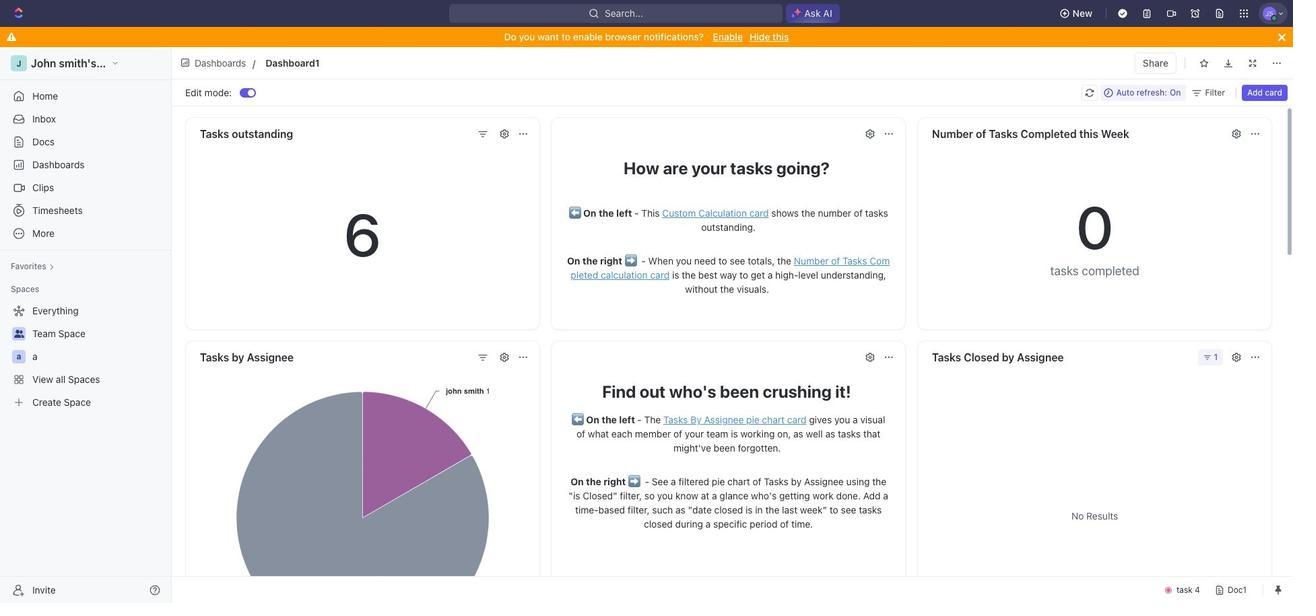 Task type: locate. For each thing, give the bounding box(es) containing it.
sidebar navigation
[[0, 47, 174, 604]]

None text field
[[266, 55, 645, 71]]

tree
[[5, 300, 166, 414]]

user group image
[[14, 330, 24, 338]]

a, , element
[[12, 350, 26, 364]]



Task type: describe. For each thing, give the bounding box(es) containing it.
john smith's workspace, , element
[[11, 55, 27, 71]]

tree inside sidebar navigation
[[5, 300, 166, 414]]



Task type: vqa. For each thing, say whether or not it's contained in the screenshot.
text box
yes



